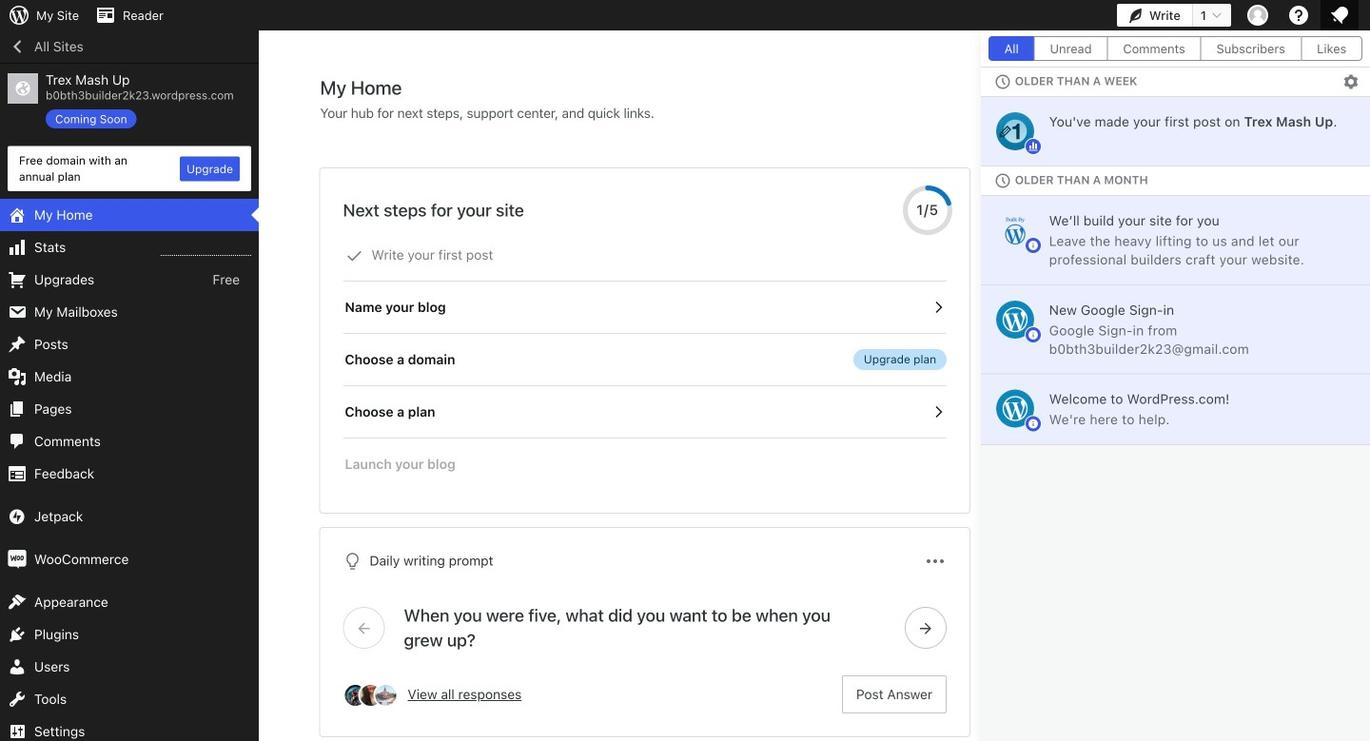 Task type: describe. For each thing, give the bounding box(es) containing it.
show next prompt image
[[918, 620, 935, 637]]

2 answered users image from the left
[[374, 683, 398, 708]]

toggle menu image
[[924, 550, 947, 573]]

2 tab from the left
[[1034, 36, 1107, 61]]

task enabled image
[[930, 404, 947, 421]]

answered users image
[[358, 683, 383, 708]]

4 tab from the left
[[1201, 36, 1301, 61]]

1 tab from the left
[[989, 36, 1034, 61]]

1 img image from the top
[[8, 507, 27, 526]]

launchpad checklist element
[[343, 229, 947, 490]]

show previous prompt image
[[355, 620, 373, 637]]



Task type: locate. For each thing, give the bounding box(es) containing it.
filter notifications tab list
[[981, 30, 1370, 67]]

img image
[[8, 507, 27, 526], [8, 550, 27, 569]]

task complete image
[[346, 247, 363, 265]]

0 horizontal spatial answered users image
[[343, 683, 368, 708]]

3 tab from the left
[[1107, 36, 1201, 61]]

main content
[[320, 75, 1310, 741]]

0 vertical spatial img image
[[8, 507, 27, 526]]

5 tab from the left
[[1301, 36, 1363, 61]]

answered users image
[[343, 683, 368, 708], [374, 683, 398, 708]]

manage your notifications image
[[1329, 4, 1351, 27]]

1 answered users image from the left
[[343, 683, 368, 708]]

tab
[[989, 36, 1034, 61], [1034, 36, 1107, 61], [1107, 36, 1201, 61], [1201, 36, 1301, 61], [1301, 36, 1363, 61]]

2 img image from the top
[[8, 550, 27, 569]]

help image
[[1288, 4, 1310, 27]]

progress bar
[[903, 186, 953, 235]]

task enabled image
[[930, 299, 947, 316]]

my profile image
[[1248, 5, 1269, 26]]

highest hourly views 0 image
[[161, 244, 251, 256]]

open notification settings image
[[1343, 73, 1360, 90]]

1 horizontal spatial answered users image
[[374, 683, 398, 708]]

1 vertical spatial img image
[[8, 550, 27, 569]]



Task type: vqa. For each thing, say whether or not it's contained in the screenshot.
"Site Title" row
no



